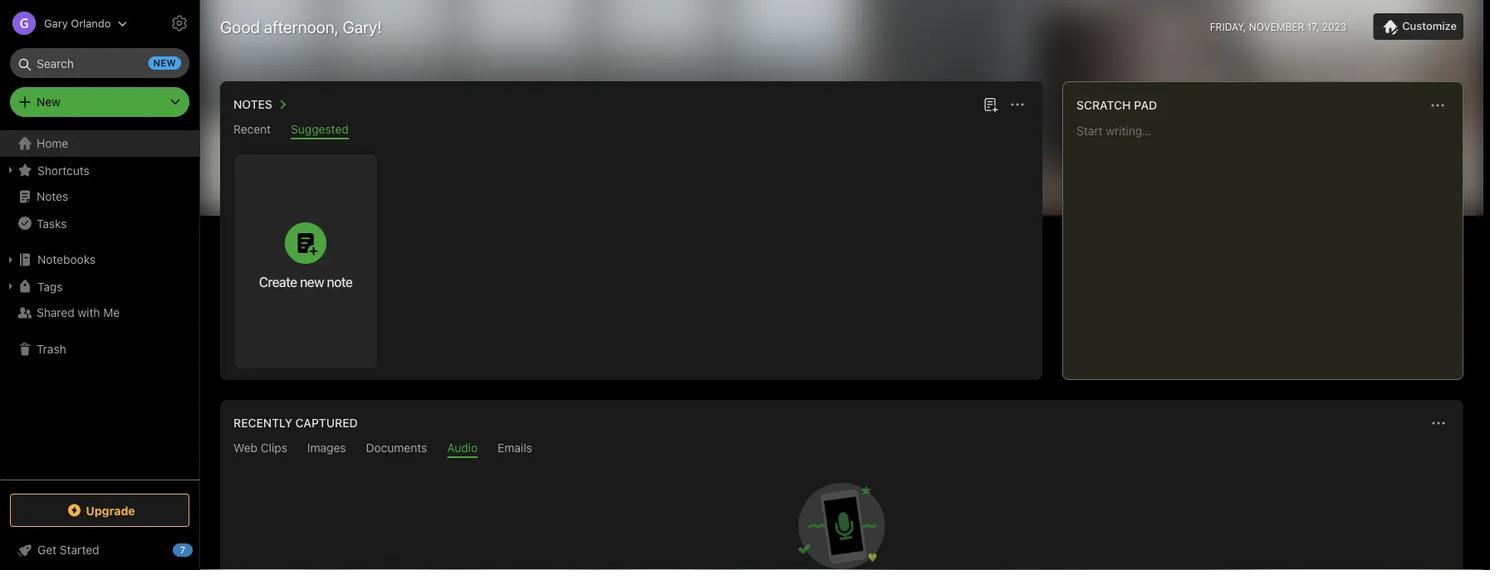 Task type: describe. For each thing, give the bounding box(es) containing it.
recent tab
[[233, 123, 271, 140]]

tasks
[[37, 217, 67, 230]]

upgrade
[[86, 504, 135, 518]]

images tab
[[307, 442, 346, 459]]

recently captured
[[233, 417, 358, 430]]

afternoon,
[[264, 17, 339, 36]]

notes inside button
[[233, 98, 272, 111]]

0 vertical spatial more actions image
[[1008, 95, 1028, 115]]

Start writing… text field
[[1077, 124, 1462, 366]]

suggested
[[291, 123, 349, 136]]

get
[[37, 544, 57, 557]]

gary
[[44, 17, 68, 29]]

customize button
[[1373, 13, 1464, 40]]

tags
[[37, 280, 63, 293]]

tags button
[[0, 273, 199, 300]]

notebooks link
[[0, 247, 199, 273]]

Account field
[[0, 7, 127, 40]]

started
[[60, 544, 99, 557]]

documents tab
[[366, 442, 427, 459]]

new search field
[[22, 48, 181, 78]]

good
[[220, 17, 260, 36]]

emails
[[498, 442, 532, 455]]

friday, november 17, 2023
[[1210, 21, 1347, 32]]

create
[[259, 274, 297, 290]]

me
[[103, 306, 120, 320]]

home link
[[0, 130, 199, 157]]

tab list for notes
[[223, 123, 1039, 140]]

new
[[37, 95, 60, 109]]

web clips
[[233, 442, 287, 455]]

expand tags image
[[4, 280, 17, 293]]

notes link
[[0, 184, 199, 210]]

get started
[[37, 544, 99, 557]]

notebooks
[[37, 253, 96, 267]]

notes button
[[230, 95, 292, 115]]

new button
[[10, 87, 189, 117]]

click to collapse image
[[193, 540, 206, 560]]

home
[[37, 137, 68, 150]]

more actions image
[[1428, 96, 1448, 115]]

1 horizontal spatial more actions image
[[1429, 414, 1449, 434]]

suggested tab panel
[[220, 140, 1043, 380]]

settings image
[[169, 13, 189, 33]]

audio tab panel
[[220, 459, 1464, 571]]

expand notebooks image
[[4, 253, 17, 267]]

17,
[[1307, 21, 1320, 32]]

recent
[[233, 123, 271, 136]]

2023
[[1322, 21, 1347, 32]]

create new note button
[[234, 155, 377, 369]]

emails tab
[[498, 442, 532, 459]]

audio tab
[[447, 442, 478, 459]]



Task type: vqa. For each thing, say whether or not it's contained in the screenshot.
Add tag icon
no



Task type: locate. For each thing, give the bounding box(es) containing it.
orlando
[[71, 17, 111, 29]]

tree containing home
[[0, 130, 199, 479]]

Search text field
[[22, 48, 178, 78]]

recently captured button
[[230, 414, 358, 434]]

good afternoon, gary!
[[220, 17, 382, 36]]

gary orlando
[[44, 17, 111, 29]]

tasks button
[[0, 210, 199, 237]]

shared with me
[[37, 306, 120, 320]]

new down settings icon
[[153, 58, 176, 69]]

friday,
[[1210, 21, 1247, 32]]

1 horizontal spatial new
[[300, 274, 324, 290]]

new left note
[[300, 274, 324, 290]]

scratch pad
[[1077, 98, 1157, 112]]

shortcuts
[[37, 163, 90, 177]]

more actions image
[[1008, 95, 1028, 115], [1429, 414, 1449, 434]]

0 vertical spatial notes
[[233, 98, 272, 111]]

clips
[[261, 442, 287, 455]]

1 horizontal spatial notes
[[233, 98, 272, 111]]

7
[[180, 545, 185, 556]]

0 vertical spatial new
[[153, 58, 176, 69]]

2 tab list from the top
[[223, 442, 1460, 459]]

1 vertical spatial notes
[[37, 190, 68, 204]]

shared with me link
[[0, 300, 199, 326]]

suggested tab
[[291, 123, 349, 140]]

1 vertical spatial tab list
[[223, 442, 1460, 459]]

scratch pad button
[[1073, 96, 1157, 115]]

upgrade button
[[10, 494, 189, 528]]

with
[[78, 306, 100, 320]]

tab list containing web clips
[[223, 442, 1460, 459]]

tree
[[0, 130, 199, 479]]

november
[[1249, 21, 1305, 32]]

images
[[307, 442, 346, 455]]

create new note
[[259, 274, 353, 290]]

0 vertical spatial tab list
[[223, 123, 1039, 140]]

web
[[233, 442, 258, 455]]

notes up tasks
[[37, 190, 68, 204]]

new
[[153, 58, 176, 69], [300, 274, 324, 290]]

trash
[[37, 343, 66, 356]]

notes inside 'tree'
[[37, 190, 68, 204]]

shortcuts button
[[0, 157, 199, 184]]

notes
[[233, 98, 272, 111], [37, 190, 68, 204]]

documents
[[366, 442, 427, 455]]

scratch
[[1077, 98, 1131, 112]]

more actions field for recently captured
[[1427, 412, 1451, 435]]

tab list containing recent
[[223, 123, 1039, 140]]

trash link
[[0, 336, 199, 363]]

captured
[[295, 417, 358, 430]]

more actions field for scratch pad
[[1426, 94, 1450, 117]]

1 vertical spatial more actions image
[[1429, 414, 1449, 434]]

tab list
[[223, 123, 1039, 140], [223, 442, 1460, 459]]

tab list for recently captured
[[223, 442, 1460, 459]]

shared
[[37, 306, 75, 320]]

web clips tab
[[233, 442, 287, 459]]

pad
[[1134, 98, 1157, 112]]

new inside search field
[[153, 58, 176, 69]]

customize
[[1403, 20, 1457, 32]]

notes up the recent
[[233, 98, 272, 111]]

recently
[[233, 417, 292, 430]]

1 tab list from the top
[[223, 123, 1039, 140]]

note
[[327, 274, 353, 290]]

gary!
[[343, 17, 382, 36]]

More actions field
[[1006, 93, 1029, 116], [1426, 94, 1450, 117], [1427, 412, 1451, 435]]

0 horizontal spatial new
[[153, 58, 176, 69]]

audio
[[447, 442, 478, 455]]

1 vertical spatial new
[[300, 274, 324, 290]]

0 horizontal spatial more actions image
[[1008, 95, 1028, 115]]

0 horizontal spatial notes
[[37, 190, 68, 204]]

Help and Learning task checklist field
[[0, 538, 199, 564]]

new inside button
[[300, 274, 324, 290]]



